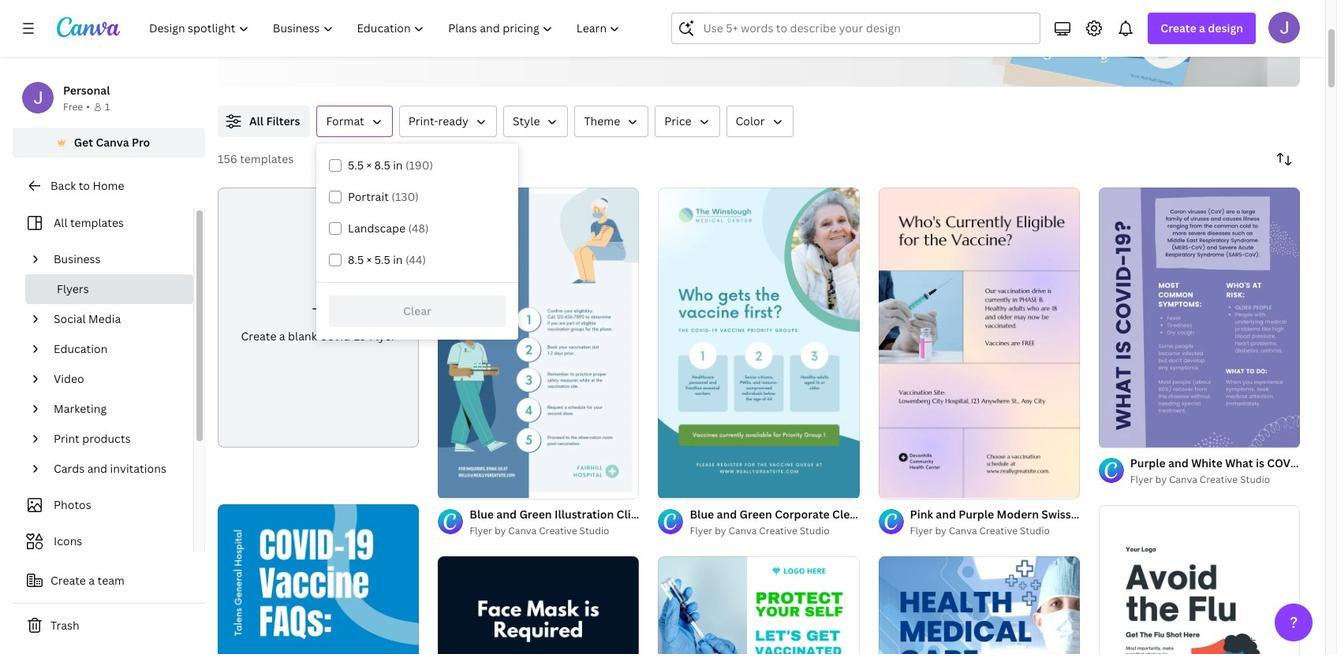 Task type: locate. For each thing, give the bounding box(es) containing it.
create for create a blank covid-19 flyer
[[241, 329, 276, 344]]

portrait
[[348, 189, 389, 204]]

white
[[1191, 456, 1223, 471]]

cards
[[54, 462, 85, 477]]

blue face mask required flyer image
[[438, 557, 639, 655]]

flyer by canva creative studio link
[[1130, 473, 1300, 489], [470, 523, 639, 539], [690, 523, 860, 539], [910, 523, 1080, 539]]

create a blank covid-19 flyer element
[[218, 188, 419, 448]]

templates for 156 templates
[[240, 151, 294, 166]]

0 horizontal spatial and
[[87, 462, 107, 477]]

a inside create a design "dropdown button"
[[1199, 21, 1205, 36]]

0 vertical spatial in
[[393, 158, 403, 173]]

all inside "button"
[[249, 114, 264, 129]]

business
[[54, 252, 101, 267]]

format
[[326, 114, 364, 129]]

flyer by canva creative studio link up blue simple medical care (flyer) image
[[910, 523, 1080, 539]]

studio for the pink and purple modern swiss vaccine information general health flyer image
[[1020, 524, 1050, 538]]

×
[[366, 158, 372, 173], [367, 252, 372, 267]]

creative for the pink and purple modern swiss vaccine information general health flyer image
[[980, 524, 1018, 538]]

2 × from the top
[[367, 252, 372, 267]]

templates down all filters "button"
[[240, 151, 294, 166]]

1 vertical spatial a
[[279, 329, 285, 344]]

0 vertical spatial 5.5
[[348, 158, 364, 173]]

0 horizontal spatial flyer by canva creative studio
[[470, 524, 609, 538]]

flyer by canva creative studio up blue face mask required flyer image
[[470, 524, 609, 538]]

and left white
[[1168, 456, 1189, 471]]

by for the pink and purple modern swiss vaccine information general health flyer image
[[935, 524, 947, 538]]

None search field
[[672, 13, 1041, 44]]

get
[[74, 135, 93, 150]]

1 horizontal spatial flyer by canva creative studio
[[690, 524, 830, 538]]

canva up blue face mask required flyer image
[[508, 524, 537, 538]]

flyers
[[57, 282, 89, 297]]

× for 5.5
[[366, 158, 372, 173]]

purple and white what is covid flyer flyer by canva creative studio
[[1130, 456, 1332, 487]]

flyer by canva creative studio up blue modern vaccine flyer image
[[690, 524, 830, 538]]

in left "(44)"
[[393, 252, 403, 267]]

2 in from the top
[[393, 252, 403, 267]]

templates down 'back to home'
[[70, 215, 124, 230]]

0 vertical spatial create
[[1161, 21, 1197, 36]]

a inside create a blank covid-19 flyer element
[[279, 329, 285, 344]]

video
[[54, 372, 84, 387]]

print
[[54, 432, 80, 447]]

style
[[513, 114, 540, 129]]

a left blank
[[279, 329, 285, 344]]

flyer by canva creative studio for blue simple medical care (flyer) image
[[910, 524, 1050, 538]]

flyer by canva creative studio up blue simple medical care (flyer) image
[[910, 524, 1050, 538]]

2 horizontal spatial flyer by canva creative studio
[[910, 524, 1050, 538]]

icons
[[54, 534, 82, 549]]

and
[[1168, 456, 1189, 471], [87, 462, 107, 477]]

1
[[105, 100, 110, 114]]

0 vertical spatial all
[[249, 114, 264, 129]]

create for create a design
[[1161, 21, 1197, 36]]

and right cards
[[87, 462, 107, 477]]

2 horizontal spatial a
[[1199, 21, 1205, 36]]

0 vertical spatial ×
[[366, 158, 372, 173]]

canva up blue modern vaccine flyer image
[[729, 524, 757, 538]]

canva up blue simple medical care (flyer) image
[[949, 524, 977, 538]]

create down icons
[[50, 574, 86, 589]]

(44)
[[406, 252, 426, 267]]

create inside create a blank covid-19 flyer element
[[241, 329, 276, 344]]

marketing
[[54, 402, 107, 417]]

studio for blue and green corporate clean vaccine information general health flyer image
[[800, 524, 830, 538]]

creative for blue and green corporate clean vaccine information general health flyer image
[[759, 524, 797, 538]]

1 vertical spatial create
[[241, 329, 276, 344]]

photos
[[54, 498, 91, 513]]

landscape
[[348, 221, 406, 236]]

canva left "pro"
[[96, 135, 129, 150]]

flyer by canva creative studio link for blue modern vaccine flyer image
[[690, 523, 860, 539]]

templates for all templates
[[70, 215, 124, 230]]

back
[[50, 178, 76, 193]]

8.5 down landscape
[[348, 252, 364, 267]]

all for all filters
[[249, 114, 264, 129]]

free
[[63, 100, 83, 114]]

in left (190)
[[393, 158, 403, 173]]

flyer
[[369, 329, 396, 344], [1305, 456, 1332, 471], [1130, 474, 1153, 487], [470, 524, 492, 538], [690, 524, 713, 538], [910, 524, 933, 538]]

0 vertical spatial 8.5
[[374, 158, 390, 173]]

create inside create a team button
[[50, 574, 86, 589]]

1 horizontal spatial 5.5
[[375, 252, 390, 267]]

create a team
[[50, 574, 125, 589]]

red blue vaccination flyer image
[[1099, 506, 1300, 655]]

0 horizontal spatial create
[[50, 574, 86, 589]]

create left design
[[1161, 21, 1197, 36]]

Search search field
[[703, 13, 1031, 43]]

1 flyer by canva creative studio from the left
[[470, 524, 609, 538]]

create inside create a design "dropdown button"
[[1161, 21, 1197, 36]]

flyer by canva creative studio link up blue face mask required flyer image
[[470, 523, 639, 539]]

create left blank
[[241, 329, 276, 344]]

flyer by canva creative studio for blue modern vaccine flyer image
[[690, 524, 830, 538]]

creative inside purple and white what is covid flyer flyer by canva creative studio
[[1200, 474, 1238, 487]]

5.5 down landscape
[[375, 252, 390, 267]]

8.5
[[374, 158, 390, 173], [348, 252, 364, 267]]

× up portrait
[[366, 158, 372, 173]]

1 horizontal spatial create
[[241, 329, 276, 344]]

2 vertical spatial a
[[89, 574, 95, 589]]

creative up blue modern vaccine flyer image
[[759, 524, 797, 538]]

canva down white
[[1169, 474, 1197, 487]]

2 vertical spatial create
[[50, 574, 86, 589]]

flyer by canva creative studio link down white
[[1130, 473, 1300, 489]]

theme
[[584, 114, 620, 129]]

× down landscape
[[367, 252, 372, 267]]

canva for blue and green corporate clean vaccine information general health flyer image
[[729, 524, 757, 538]]

print-
[[409, 114, 438, 129]]

blank
[[288, 329, 317, 344]]

× for 8.5
[[367, 252, 372, 267]]

a left design
[[1199, 21, 1205, 36]]

all templates link
[[22, 208, 184, 238]]

3 flyer by canva creative studio from the left
[[910, 524, 1050, 538]]

0 vertical spatial a
[[1199, 21, 1205, 36]]

(190)
[[406, 158, 433, 173]]

and for purple
[[1168, 456, 1189, 471]]

create a blank covid-19 flyer link
[[218, 188, 419, 448]]

purple
[[1130, 456, 1166, 471]]

all left the filters
[[249, 114, 264, 129]]

creative up blue face mask required flyer image
[[539, 524, 577, 538]]

1 horizontal spatial and
[[1168, 456, 1189, 471]]

a for blank
[[279, 329, 285, 344]]

all down the back
[[54, 215, 67, 230]]

•
[[86, 100, 90, 114]]

0 vertical spatial templates
[[240, 151, 294, 166]]

what
[[1225, 456, 1253, 471]]

0 horizontal spatial templates
[[70, 215, 124, 230]]

creative up blue simple medical care (flyer) image
[[980, 524, 1018, 538]]

blue and green corporate clean vaccine information general health flyer image
[[658, 188, 860, 499]]

0 horizontal spatial all
[[54, 215, 67, 230]]

5.5 up portrait
[[348, 158, 364, 173]]

and inside purple and white what is covid flyer flyer by canva creative studio
[[1168, 456, 1189, 471]]

1 in from the top
[[393, 158, 403, 173]]

flyer by canva creative studio link up blue modern vaccine flyer image
[[690, 523, 860, 539]]

0 horizontal spatial a
[[89, 574, 95, 589]]

creative down white
[[1200, 474, 1238, 487]]

invitations
[[110, 462, 166, 477]]

studio
[[1240, 474, 1270, 487], [580, 524, 609, 538], [800, 524, 830, 538], [1020, 524, 1050, 538]]

1 vertical spatial 8.5
[[348, 252, 364, 267]]

a left team at left bottom
[[89, 574, 95, 589]]

video link
[[47, 364, 184, 394]]

2 flyer by canva creative studio from the left
[[690, 524, 830, 538]]

price
[[664, 114, 692, 129]]

studio inside purple and white what is covid flyer flyer by canva creative studio
[[1240, 474, 1270, 487]]

8.5 up portrait (130)
[[374, 158, 390, 173]]

pink and purple modern swiss vaccine information general health flyer image
[[879, 188, 1080, 499]]

0 horizontal spatial 5.5
[[348, 158, 364, 173]]

1 vertical spatial in
[[393, 252, 403, 267]]

flyer by canva creative studio
[[470, 524, 609, 538], [690, 524, 830, 538], [910, 524, 1050, 538]]

templates
[[240, 151, 294, 166], [70, 215, 124, 230]]

education
[[54, 342, 108, 357]]

a inside create a team button
[[89, 574, 95, 589]]

flyer by canva creative studio link for blue simple medical care (flyer) image
[[910, 523, 1080, 539]]

blue and green illustration clinical friendly safety and direction general health flyer image
[[438, 188, 639, 499]]

by
[[1155, 474, 1167, 487], [495, 524, 506, 538], [715, 524, 726, 538], [935, 524, 947, 538]]

canva inside button
[[96, 135, 129, 150]]

2 horizontal spatial create
[[1161, 21, 1197, 36]]

all
[[249, 114, 264, 129], [54, 215, 67, 230]]

creative
[[1200, 474, 1238, 487], [539, 524, 577, 538], [759, 524, 797, 538], [980, 524, 1018, 538]]

create
[[1161, 21, 1197, 36], [241, 329, 276, 344], [50, 574, 86, 589]]

1 vertical spatial ×
[[367, 252, 372, 267]]

create a team button
[[13, 566, 205, 597]]

1 horizontal spatial templates
[[240, 151, 294, 166]]

by for blue and green corporate clean vaccine information general health flyer image
[[715, 524, 726, 538]]

in
[[393, 158, 403, 173], [393, 252, 403, 267]]

1 horizontal spatial a
[[279, 329, 285, 344]]

1 horizontal spatial all
[[249, 114, 264, 129]]

portrait (130)
[[348, 189, 419, 204]]

1 vertical spatial templates
[[70, 215, 124, 230]]

1 vertical spatial all
[[54, 215, 67, 230]]

a
[[1199, 21, 1205, 36], [279, 329, 285, 344], [89, 574, 95, 589]]

a for team
[[89, 574, 95, 589]]

create for create a team
[[50, 574, 86, 589]]

canva for blue and green illustration clinical friendly safety and direction general health flyer image
[[508, 524, 537, 538]]

156 templates
[[218, 151, 294, 166]]

1 × from the top
[[366, 158, 372, 173]]

5.5
[[348, 158, 364, 173], [375, 252, 390, 267]]

covid-
[[320, 329, 354, 344]]

0 horizontal spatial 8.5
[[348, 252, 364, 267]]



Task type: vqa. For each thing, say whether or not it's contained in the screenshot.
Color
yes



Task type: describe. For each thing, give the bounding box(es) containing it.
all templates
[[54, 215, 124, 230]]

(48)
[[408, 221, 429, 236]]

flyer by canva creative studio link for red blue vaccination flyer image
[[1130, 473, 1300, 489]]

photos link
[[22, 491, 184, 521]]

(130)
[[392, 189, 419, 204]]

to
[[79, 178, 90, 193]]

flyer inside create a blank covid-19 flyer element
[[369, 329, 396, 344]]

in for 5.5 × 8.5 in
[[393, 158, 403, 173]]

clear
[[403, 304, 432, 319]]

back to home link
[[13, 170, 205, 202]]

style button
[[503, 106, 568, 137]]

studio for blue and green illustration clinical friendly safety and direction general health flyer image
[[580, 524, 609, 538]]

by inside purple and white what is covid flyer flyer by canva creative studio
[[1155, 474, 1167, 487]]

flyer by canva creative studio link for blue face mask required flyer image
[[470, 523, 639, 539]]

create a blank covid-19 flyer
[[241, 329, 396, 344]]

social media
[[54, 312, 121, 327]]

ready
[[438, 114, 469, 129]]

19
[[354, 329, 366, 344]]

social
[[54, 312, 86, 327]]

1 vertical spatial 5.5
[[375, 252, 390, 267]]

products
[[82, 432, 131, 447]]

blue modern vaccine flyer image
[[658, 557, 860, 655]]

flyer by canva creative studio for blue face mask required flyer image
[[470, 524, 609, 538]]

get canva pro
[[74, 135, 150, 150]]

theme button
[[575, 106, 649, 137]]

top level navigation element
[[139, 13, 634, 44]]

blue simple medical care (flyer) image
[[879, 557, 1080, 655]]

all filters button
[[218, 106, 310, 137]]

home
[[93, 178, 124, 193]]

create a design
[[1161, 21, 1243, 36]]

print-ready
[[409, 114, 469, 129]]

156
[[218, 151, 237, 166]]

landscape (48)
[[348, 221, 429, 236]]

print products
[[54, 432, 131, 447]]

icons link
[[22, 527, 184, 557]]

create a design button
[[1148, 13, 1256, 44]]

personal
[[63, 83, 110, 98]]

purple and white what is covid flyer image
[[1099, 188, 1300, 448]]

by for blue and green illustration clinical friendly safety and direction general health flyer image
[[495, 524, 506, 538]]

canva inside purple and white what is covid flyer flyer by canva creative studio
[[1169, 474, 1197, 487]]

social media link
[[47, 305, 184, 335]]

print products link
[[47, 424, 184, 454]]

a for design
[[1199, 21, 1205, 36]]

all filters
[[249, 114, 300, 129]]

canva for the pink and purple modern swiss vaccine information general health flyer image
[[949, 524, 977, 538]]

education link
[[47, 335, 184, 364]]

covid-19 flyers templates image
[[964, 0, 1300, 87]]

media
[[88, 312, 121, 327]]

blue and white clean and bold vaccine information general health flyer image
[[218, 505, 419, 655]]

and for cards
[[87, 462, 107, 477]]

format button
[[317, 106, 393, 137]]

free •
[[63, 100, 90, 114]]

design
[[1208, 21, 1243, 36]]

Sort by button
[[1269, 144, 1300, 175]]

5.5 × 8.5 in (190)
[[348, 158, 433, 173]]

color
[[736, 114, 765, 129]]

is
[[1256, 456, 1265, 471]]

get canva pro button
[[13, 128, 205, 158]]

purple and white what is covid flyer link
[[1130, 456, 1332, 473]]

color button
[[726, 106, 793, 137]]

business link
[[47, 245, 184, 275]]

cards and invitations
[[54, 462, 166, 477]]

trash link
[[13, 611, 205, 642]]

creative for blue and green illustration clinical friendly safety and direction general health flyer image
[[539, 524, 577, 538]]

team
[[97, 574, 125, 589]]

1 horizontal spatial 8.5
[[374, 158, 390, 173]]

jacob simon image
[[1269, 12, 1300, 43]]

trash
[[50, 619, 79, 634]]

all for all templates
[[54, 215, 67, 230]]

price button
[[655, 106, 720, 137]]

8.5 × 5.5 in (44)
[[348, 252, 426, 267]]

in for 8.5 × 5.5 in
[[393, 252, 403, 267]]

pro
[[132, 135, 150, 150]]

print-ready button
[[399, 106, 497, 137]]

marketing link
[[47, 394, 184, 424]]

filters
[[266, 114, 300, 129]]

clear button
[[329, 296, 506, 327]]

covid
[[1267, 456, 1303, 471]]

back to home
[[50, 178, 124, 193]]

cards and invitations link
[[47, 454, 184, 484]]



